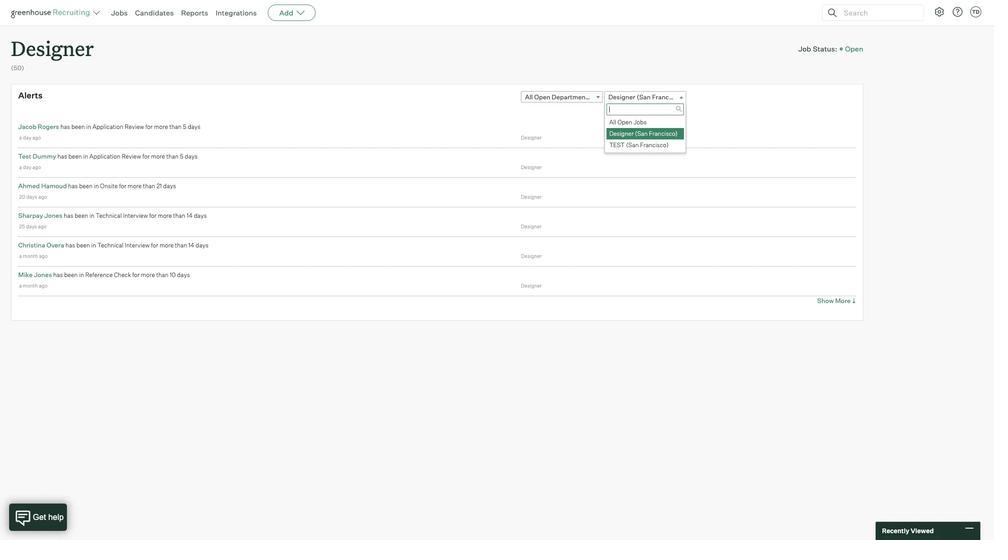 Task type: describe. For each thing, give the bounding box(es) containing it.
2 vertical spatial (san
[[627, 141, 639, 148]]

technical for jones
[[96, 212, 122, 219]]

all for all open departments
[[525, 93, 533, 101]]

a day ago for jacob
[[19, 134, 41, 141]]

mike
[[18, 271, 33, 278]]

21
[[157, 182, 162, 189]]

open for all open departments
[[535, 93, 551, 101]]

designer inside mike jones has been in reference check for more than 10 days designer
[[521, 282, 542, 289]]

has for sharpay jones
[[64, 212, 73, 219]]

jones for sharpay jones
[[44, 211, 62, 219]]

ago for sharpay
[[38, 223, 47, 230]]

(50)
[[11, 64, 24, 72]]

a month ago for christina
[[19, 253, 48, 259]]

integrations
[[216, 8, 257, 17]]

onsite
[[100, 182, 118, 189]]

in for jacob rogers
[[86, 123, 91, 130]]

1 vertical spatial (san
[[636, 130, 648, 137]]

alerts
[[18, 90, 43, 100]]

than for test dummy
[[166, 153, 179, 160]]

5 for dummy
[[180, 153, 184, 160]]

all open departments
[[525, 93, 592, 101]]

has for christina overa
[[66, 241, 75, 249]]

0 vertical spatial francisco)
[[653, 93, 684, 101]]

viewed
[[911, 527, 935, 535]]

ahmed hamoud link
[[18, 182, 67, 189]]

hamoud
[[41, 182, 67, 189]]

14 for jones
[[187, 212, 193, 219]]

designer inside christina overa has been in technical interview for more than 14 days designer
[[521, 253, 542, 259]]

days inside the ahmed hamoud has been in onsite for more than 21 days designer
[[163, 182, 176, 189]]

0 horizontal spatial jobs
[[111, 8, 128, 17]]

sharpay jones link
[[18, 211, 62, 219]]

than for jacob rogers
[[169, 123, 182, 130]]

been for mike jones
[[64, 271, 78, 278]]

recently
[[883, 527, 910, 535]]

show
[[818, 297, 835, 304]]

reference
[[85, 271, 113, 278]]

designer inside test dummy has been in application review for more than 5 days designer
[[521, 164, 542, 170]]

20 days ago
[[19, 194, 47, 200]]

job status:
[[799, 44, 838, 53]]

greenhouse recruiting image
[[11, 7, 93, 18]]

days inside jacob rogers has been in application review for more than 5 days designer
[[188, 123, 201, 130]]

designer (san francisco) link
[[605, 91, 687, 102]]

test
[[610, 141, 625, 148]]

days inside christina overa has been in technical interview for more than 14 days designer
[[196, 241, 209, 249]]

5 for rogers
[[183, 123, 187, 130]]

2 vertical spatial francisco)
[[641, 141, 669, 148]]

jacob
[[18, 122, 36, 130]]

a for test dummy
[[19, 164, 22, 170]]

0 vertical spatial (san
[[637, 93, 651, 101]]

in for test dummy
[[83, 153, 88, 160]]

sharpay
[[18, 211, 43, 219]]

designer link
[[11, 26, 94, 63]]

job
[[799, 44, 812, 53]]

in for sharpay jones
[[90, 212, 94, 219]]

a month ago for mike
[[19, 282, 48, 289]]

a for mike jones
[[19, 282, 22, 289]]

day for jacob
[[23, 134, 31, 141]]

show more ↓
[[818, 297, 857, 304]]

reports
[[181, 8, 208, 17]]

more for mike jones
[[141, 271, 155, 278]]

jobs inside the 'all open jobs designer (san francisco) test (san francisco)'
[[634, 118, 647, 126]]

for for mike jones
[[132, 271, 140, 278]]

rogers
[[38, 122, 59, 130]]

days inside test dummy has been in application review for more than 5 days designer
[[185, 153, 198, 160]]

days inside sharpay jones has been in technical interview for more than 14 days designer
[[194, 212, 207, 219]]

more for test dummy
[[151, 153, 165, 160]]

application for dummy
[[89, 153, 120, 160]]

test dummy link
[[18, 152, 56, 160]]

more for jacob rogers
[[154, 123, 168, 130]]

open for all open jobs designer (san francisco) test (san francisco)
[[618, 118, 633, 126]]

more inside the ahmed hamoud has been in onsite for more than 21 days designer
[[128, 182, 142, 189]]

status:
[[813, 44, 838, 53]]

jobs link
[[111, 8, 128, 17]]



Task type: locate. For each thing, give the bounding box(es) containing it.
1 vertical spatial a month ago
[[19, 282, 48, 289]]

(san up the 'all open jobs designer (san francisco) test (san francisco)'
[[637, 93, 651, 101]]

mike jones link
[[18, 271, 52, 278]]

candidates
[[135, 8, 174, 17]]

interview
[[123, 212, 148, 219], [125, 241, 150, 249]]

25
[[19, 223, 25, 230]]

than for christina overa
[[175, 241, 187, 249]]

all open jobs designer (san francisco) test (san francisco)
[[610, 118, 678, 148]]

christina overa has been in technical interview for more than 14 days designer
[[18, 241, 542, 259]]

jones inside sharpay jones has been in technical interview for more than 14 days designer
[[44, 211, 62, 219]]

has right rogers at left
[[60, 123, 70, 130]]

day down test
[[23, 164, 31, 170]]

been inside sharpay jones has been in technical interview for more than 14 days designer
[[75, 212, 88, 219]]

has right overa
[[66, 241, 75, 249]]

ago for mike
[[39, 282, 48, 289]]

ago for test
[[32, 164, 41, 170]]

jobs left 'candidates' link
[[111, 8, 128, 17]]

for inside the ahmed hamoud has been in onsite for more than 21 days designer
[[119, 182, 126, 189]]

ago down jacob rogers link
[[32, 134, 41, 141]]

sharpay jones has been in technical interview for more than 14 days designer
[[18, 211, 542, 230]]

for inside sharpay jones has been in technical interview for more than 14 days designer
[[149, 212, 157, 219]]

for inside test dummy has been in application review for more than 5 days designer
[[143, 153, 150, 160]]

designer inside the 'all open jobs designer (san francisco) test (san francisco)'
[[610, 130, 634, 137]]

technical for overa
[[98, 241, 124, 249]]

a month ago down mike jones link
[[19, 282, 48, 289]]

been right overa
[[76, 241, 90, 249]]

open up test
[[618, 118, 633, 126]]

interview for sharpay jones
[[123, 212, 148, 219]]

francisco) right test
[[641, 141, 669, 148]]

in inside the ahmed hamoud has been in onsite for more than 21 days designer
[[94, 182, 99, 189]]

0 vertical spatial month
[[23, 253, 38, 259]]

been for sharpay jones
[[75, 212, 88, 219]]

a down jacob
[[19, 134, 22, 141]]

been left onsite
[[79, 182, 93, 189]]

0 vertical spatial jones
[[44, 211, 62, 219]]

been right dummy at left
[[68, 153, 82, 160]]

td button
[[971, 6, 982, 17]]

0 vertical spatial 5
[[183, 123, 187, 130]]

been right rogers at left
[[71, 123, 85, 130]]

in inside jacob rogers has been in application review for more than 5 days designer
[[86, 123, 91, 130]]

td
[[973, 9, 980, 15]]

1 vertical spatial technical
[[98, 241, 124, 249]]

for for sharpay jones
[[149, 212, 157, 219]]

a for jacob rogers
[[19, 134, 22, 141]]

been right sharpay jones link
[[75, 212, 88, 219]]

1 day from the top
[[23, 134, 31, 141]]

in for ahmed hamoud
[[94, 182, 99, 189]]

a for christina overa
[[19, 253, 22, 259]]

a day ago
[[19, 134, 41, 141], [19, 164, 41, 170]]

all open departments link
[[521, 91, 603, 102]]

a month ago down the christina
[[19, 253, 48, 259]]

a day ago down jacob
[[19, 134, 41, 141]]

ahmed hamoud has been in onsite for more than 21 days designer
[[18, 182, 542, 200]]

5
[[183, 123, 187, 130], [180, 153, 184, 160]]

add button
[[268, 5, 316, 21]]

for inside christina overa has been in technical interview for more than 14 days designer
[[151, 241, 158, 249]]

than for mike jones
[[156, 271, 169, 278]]

designer inside the ahmed hamoud has been in onsite for more than 21 days designer
[[521, 194, 542, 200]]

designer inside sharpay jones has been in technical interview for more than 14 days designer
[[521, 223, 542, 230]]

Search text field
[[842, 6, 916, 19]]

2 a from the top
[[19, 164, 22, 170]]

1 vertical spatial francisco)
[[650, 130, 678, 137]]

jones
[[44, 211, 62, 219], [34, 271, 52, 278]]

ago down sharpay jones link
[[38, 223, 47, 230]]

in inside sharpay jones has been in technical interview for more than 14 days designer
[[90, 212, 94, 219]]

technical
[[96, 212, 122, 219], [98, 241, 124, 249]]

than inside jacob rogers has been in application review for more than 5 days designer
[[169, 123, 182, 130]]

for for christina overa
[[151, 241, 158, 249]]

jacob rogers has been in application review for more than 5 days designer
[[18, 122, 542, 141]]

open inside the 'all open jobs designer (san francisco) test (san francisco)'
[[618, 118, 633, 126]]

add
[[279, 8, 294, 17]]

than inside the ahmed hamoud has been in onsite for more than 21 days designer
[[143, 182, 155, 189]]

all left departments
[[525, 93, 533, 101]]

technical up the reference
[[98, 241, 124, 249]]

(san
[[637, 93, 651, 101], [636, 130, 648, 137], [627, 141, 639, 148]]

has right hamoud
[[68, 182, 78, 189]]

christina overa link
[[18, 241, 64, 249]]

2 month from the top
[[23, 282, 38, 289]]

for inside jacob rogers has been in application review for more than 5 days designer
[[145, 123, 153, 130]]

has for test dummy
[[57, 153, 67, 160]]

application inside test dummy has been in application review for more than 5 days designer
[[89, 153, 120, 160]]

configure image
[[935, 6, 946, 17]]

been inside the ahmed hamoud has been in onsite for more than 21 days designer
[[79, 182, 93, 189]]

month down the christina
[[23, 253, 38, 259]]

20
[[19, 194, 25, 200]]

14
[[187, 212, 193, 219], [189, 241, 194, 249]]

ago down christina overa 'link'
[[39, 253, 48, 259]]

1 vertical spatial all
[[610, 118, 617, 126]]

14 inside sharpay jones has been in technical interview for more than 14 days designer
[[187, 212, 193, 219]]

1 vertical spatial month
[[23, 282, 38, 289]]

all inside the 'all open jobs designer (san francisco) test (san francisco)'
[[610, 118, 617, 126]]

has for jacob rogers
[[60, 123, 70, 130]]

1 a month ago from the top
[[19, 253, 48, 259]]

dummy
[[33, 152, 56, 160]]

ago down mike jones link
[[39, 282, 48, 289]]

2 a day ago from the top
[[19, 164, 41, 170]]

interview inside sharpay jones has been in technical interview for more than 14 days designer
[[123, 212, 148, 219]]

1 a day ago from the top
[[19, 134, 41, 141]]

1 vertical spatial a day ago
[[19, 164, 41, 170]]

than inside sharpay jones has been in technical interview for more than 14 days designer
[[173, 212, 186, 219]]

check
[[114, 271, 131, 278]]

more inside test dummy has been in application review for more than 5 days designer
[[151, 153, 165, 160]]

mike jones has been in reference check for more than 10 days designer
[[18, 271, 542, 289]]

jones for mike jones
[[34, 271, 52, 278]]

been for christina overa
[[76, 241, 90, 249]]

has for mike jones
[[53, 271, 63, 278]]

application
[[92, 123, 123, 130], [89, 153, 120, 160]]

month for mike
[[23, 282, 38, 289]]

25 days ago
[[19, 223, 47, 230]]

designer (san francisco)
[[609, 93, 684, 101]]

2 vertical spatial open
[[618, 118, 633, 126]]

10
[[170, 271, 176, 278]]

has right mike jones link
[[53, 271, 63, 278]]

jobs
[[111, 8, 128, 17], [634, 118, 647, 126]]

0 vertical spatial technical
[[96, 212, 122, 219]]

been inside jacob rogers has been in application review for more than 5 days designer
[[71, 123, 85, 130]]

1 vertical spatial open
[[535, 93, 551, 101]]

more inside christina overa has been in technical interview for more than 14 days designer
[[160, 241, 174, 249]]

review inside test dummy has been in application review for more than 5 days designer
[[122, 153, 141, 160]]

0 vertical spatial review
[[125, 123, 144, 130]]

interview inside christina overa has been in technical interview for more than 14 days designer
[[125, 241, 150, 249]]

integrations link
[[216, 8, 257, 17]]

technical down onsite
[[96, 212, 122, 219]]

5 inside jacob rogers has been in application review for more than 5 days designer
[[183, 123, 187, 130]]

jones right mike
[[34, 271, 52, 278]]

francisco) up the 'all open jobs designer (san francisco) test (san francisco)'
[[653, 93, 684, 101]]

open left departments
[[535, 93, 551, 101]]

has right dummy at left
[[57, 153, 67, 160]]

in for christina overa
[[91, 241, 96, 249]]

ago for ahmed
[[38, 194, 47, 200]]

been inside christina overa has been in technical interview for more than 14 days designer
[[76, 241, 90, 249]]

in
[[86, 123, 91, 130], [83, 153, 88, 160], [94, 182, 99, 189], [90, 212, 94, 219], [91, 241, 96, 249], [79, 271, 84, 278]]

1 horizontal spatial jobs
[[634, 118, 647, 126]]

↓
[[853, 297, 857, 304]]

than inside test dummy has been in application review for more than 5 days designer
[[166, 153, 179, 160]]

more
[[154, 123, 168, 130], [151, 153, 165, 160], [128, 182, 142, 189], [158, 212, 172, 219], [160, 241, 174, 249], [141, 271, 155, 278]]

all up test
[[610, 118, 617, 126]]

2 horizontal spatial open
[[846, 44, 864, 53]]

for for test dummy
[[143, 153, 150, 160]]

in inside mike jones has been in reference check for more than 10 days designer
[[79, 271, 84, 278]]

4 a from the top
[[19, 282, 22, 289]]

in for mike jones
[[79, 271, 84, 278]]

1 vertical spatial review
[[122, 153, 141, 160]]

14 inside christina overa has been in technical interview for more than 14 days designer
[[189, 241, 194, 249]]

for inside mike jones has been in reference check for more than 10 days designer
[[132, 271, 140, 278]]

been left the reference
[[64, 271, 78, 278]]

ago for christina
[[39, 253, 48, 259]]

a month ago
[[19, 253, 48, 259], [19, 282, 48, 289]]

interview for christina overa
[[125, 241, 150, 249]]

jones right sharpay
[[44, 211, 62, 219]]

more inside sharpay jones has been in technical interview for more than 14 days designer
[[158, 212, 172, 219]]

departments
[[552, 93, 592, 101]]

1 vertical spatial 14
[[189, 241, 194, 249]]

(san down designer (san francisco) link
[[636, 130, 648, 137]]

for for jacob rogers
[[145, 123, 153, 130]]

show more ↓ link
[[818, 297, 857, 304]]

designer inside jacob rogers has been in application review for more than 5 days designer
[[521, 134, 542, 141]]

reports link
[[181, 8, 208, 17]]

more for christina overa
[[160, 241, 174, 249]]

1 vertical spatial 5
[[180, 153, 184, 160]]

jacob rogers link
[[18, 122, 59, 130]]

ago down test dummy link at left
[[32, 164, 41, 170]]

day down jacob
[[23, 134, 31, 141]]

test
[[18, 152, 31, 160]]

more
[[836, 297, 851, 304]]

month down mike jones link
[[23, 282, 38, 289]]

all for all open jobs designer (san francisco) test (san francisco)
[[610, 118, 617, 126]]

has inside test dummy has been in application review for more than 5 days designer
[[57, 153, 67, 160]]

been inside mike jones has been in reference check for more than 10 days designer
[[64, 271, 78, 278]]

None text field
[[607, 103, 684, 115]]

for
[[145, 123, 153, 130], [143, 153, 150, 160], [119, 182, 126, 189], [149, 212, 157, 219], [151, 241, 158, 249], [132, 271, 140, 278]]

days
[[188, 123, 201, 130], [185, 153, 198, 160], [163, 182, 176, 189], [26, 194, 37, 200], [194, 212, 207, 219], [26, 223, 37, 230], [196, 241, 209, 249], [177, 271, 190, 278]]

1 vertical spatial day
[[23, 164, 31, 170]]

a day ago down test
[[19, 164, 41, 170]]

1 a from the top
[[19, 134, 22, 141]]

has for ahmed hamoud
[[68, 182, 78, 189]]

5 inside test dummy has been in application review for more than 5 days designer
[[180, 153, 184, 160]]

has inside sharpay jones has been in technical interview for more than 14 days designer
[[64, 212, 73, 219]]

than inside christina overa has been in technical interview for more than 14 days designer
[[175, 241, 187, 249]]

1 vertical spatial jobs
[[634, 118, 647, 126]]

in inside christina overa has been in technical interview for more than 14 days designer
[[91, 241, 96, 249]]

has right sharpay jones link
[[64, 212, 73, 219]]

0 horizontal spatial all
[[525, 93, 533, 101]]

1 vertical spatial interview
[[125, 241, 150, 249]]

(san right test
[[627, 141, 639, 148]]

month for christina
[[23, 253, 38, 259]]

overa
[[47, 241, 64, 249]]

than inside mike jones has been in reference check for more than 10 days designer
[[156, 271, 169, 278]]

more inside jacob rogers has been in application review for more than 5 days designer
[[154, 123, 168, 130]]

francisco)
[[653, 93, 684, 101], [650, 130, 678, 137], [641, 141, 669, 148]]

day
[[23, 134, 31, 141], [23, 164, 31, 170]]

review
[[125, 123, 144, 130], [122, 153, 141, 160]]

0 vertical spatial interview
[[123, 212, 148, 219]]

1 month from the top
[[23, 253, 38, 259]]

been for jacob rogers
[[71, 123, 85, 130]]

a down test
[[19, 164, 22, 170]]

0 vertical spatial day
[[23, 134, 31, 141]]

designer
[[11, 35, 94, 62], [609, 93, 636, 101], [610, 130, 634, 137], [521, 134, 542, 141], [521, 164, 542, 170], [521, 194, 542, 200], [521, 223, 542, 230], [521, 253, 542, 259], [521, 282, 542, 289]]

review inside jacob rogers has been in application review for more than 5 days designer
[[125, 123, 144, 130]]

has
[[60, 123, 70, 130], [57, 153, 67, 160], [68, 182, 78, 189], [64, 212, 73, 219], [66, 241, 75, 249], [53, 271, 63, 278]]

0 vertical spatial 14
[[187, 212, 193, 219]]

1 horizontal spatial all
[[610, 118, 617, 126]]

1 vertical spatial jones
[[34, 271, 52, 278]]

2 day from the top
[[23, 164, 31, 170]]

a down the christina
[[19, 253, 22, 259]]

open
[[846, 44, 864, 53], [535, 93, 551, 101], [618, 118, 633, 126]]

in inside test dummy has been in application review for more than 5 days designer
[[83, 153, 88, 160]]

ago for jacob
[[32, 134, 41, 141]]

day for test
[[23, 164, 31, 170]]

has inside mike jones has been in reference check for more than 10 days designer
[[53, 271, 63, 278]]

than
[[169, 123, 182, 130], [166, 153, 179, 160], [143, 182, 155, 189], [173, 212, 186, 219], [175, 241, 187, 249], [156, 271, 169, 278]]

month
[[23, 253, 38, 259], [23, 282, 38, 289]]

all
[[525, 93, 533, 101], [610, 118, 617, 126]]

a day ago for test
[[19, 164, 41, 170]]

a
[[19, 134, 22, 141], [19, 164, 22, 170], [19, 253, 22, 259], [19, 282, 22, 289]]

has inside jacob rogers has been in application review for more than 5 days designer
[[60, 123, 70, 130]]

td button
[[969, 5, 984, 19]]

has inside the ahmed hamoud has been in onsite for more than 21 days designer
[[68, 182, 78, 189]]

been inside test dummy has been in application review for more than 5 days designer
[[68, 153, 82, 160]]

more inside mike jones has been in reference check for more than 10 days designer
[[141, 271, 155, 278]]

francisco) down the designer (san francisco)
[[650, 130, 678, 137]]

more for sharpay jones
[[158, 212, 172, 219]]

0 vertical spatial a month ago
[[19, 253, 48, 259]]

application inside jacob rogers has been in application review for more than 5 days designer
[[92, 123, 123, 130]]

0 vertical spatial a day ago
[[19, 134, 41, 141]]

technical inside sharpay jones has been in technical interview for more than 14 days designer
[[96, 212, 122, 219]]

been for test dummy
[[68, 153, 82, 160]]

been
[[71, 123, 85, 130], [68, 153, 82, 160], [79, 182, 93, 189], [75, 212, 88, 219], [76, 241, 90, 249], [64, 271, 78, 278]]

1 horizontal spatial open
[[618, 118, 633, 126]]

ago
[[32, 134, 41, 141], [32, 164, 41, 170], [38, 194, 47, 200], [38, 223, 47, 230], [39, 253, 48, 259], [39, 282, 48, 289]]

has inside christina overa has been in technical interview for more than 14 days designer
[[66, 241, 75, 249]]

0 vertical spatial all
[[525, 93, 533, 101]]

been for ahmed hamoud
[[79, 182, 93, 189]]

0 vertical spatial open
[[846, 44, 864, 53]]

ahmed
[[18, 182, 40, 189]]

technical inside christina overa has been in technical interview for more than 14 days designer
[[98, 241, 124, 249]]

recently viewed
[[883, 527, 935, 535]]

3 a from the top
[[19, 253, 22, 259]]

jobs down designer (san francisco) link
[[634, 118, 647, 126]]

christina
[[18, 241, 45, 249]]

review for test dummy
[[122, 153, 141, 160]]

application for rogers
[[92, 123, 123, 130]]

days inside mike jones has been in reference check for more than 10 days designer
[[177, 271, 190, 278]]

2 a month ago from the top
[[19, 282, 48, 289]]

0 vertical spatial jobs
[[111, 8, 128, 17]]

14 for overa
[[189, 241, 194, 249]]

0 vertical spatial application
[[92, 123, 123, 130]]

review for jacob rogers
[[125, 123, 144, 130]]

test dummy has been in application review for more than 5 days designer
[[18, 152, 542, 170]]

a down mike
[[19, 282, 22, 289]]

jones inside mike jones has been in reference check for more than 10 days designer
[[34, 271, 52, 278]]

open right status:
[[846, 44, 864, 53]]

than for sharpay jones
[[173, 212, 186, 219]]

candidates link
[[135, 8, 174, 17]]

1 vertical spatial application
[[89, 153, 120, 160]]

0 horizontal spatial open
[[535, 93, 551, 101]]

ago down ahmed hamoud link
[[38, 194, 47, 200]]

designer (50)
[[11, 35, 94, 72]]



Task type: vqa. For each thing, say whether or not it's contained in the screenshot.


